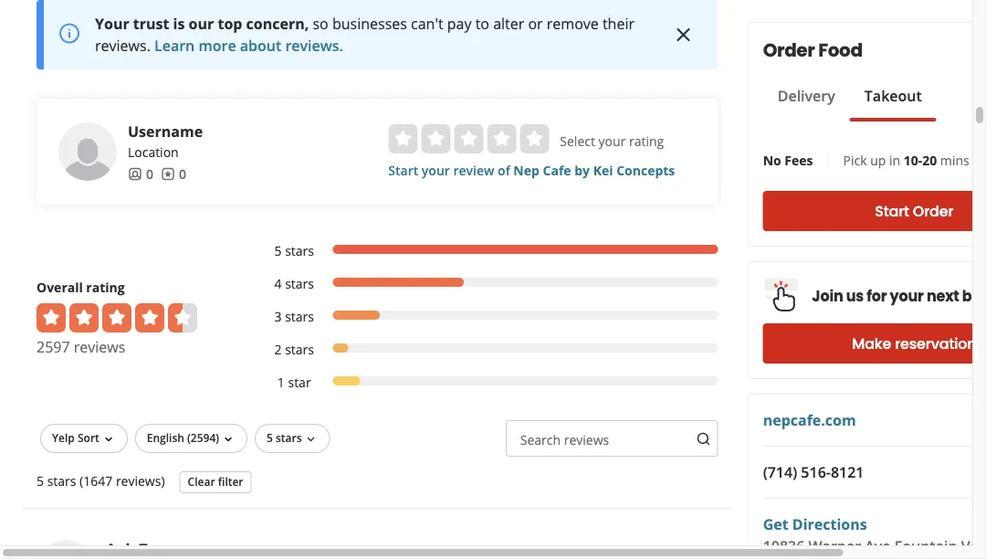 Task type: vqa. For each thing, say whether or not it's contained in the screenshot.
Events
no



Task type: describe. For each thing, give the bounding box(es) containing it.
stars left the (1647
[[47, 472, 76, 489]]

0 for friends element
[[146, 165, 153, 182]]

make
[[853, 333, 892, 354]]

3
[[274, 308, 282, 325]]

vall
[[962, 536, 987, 556]]

clear
[[188, 474, 215, 489]]

can't
[[411, 14, 444, 34]]

delivery
[[778, 86, 836, 106]]

top
[[218, 14, 242, 34]]

(714) 516-8121
[[763, 462, 865, 482]]

concepts
[[617, 161, 675, 179]]

your trust is our top concern,
[[95, 14, 309, 34]]

reviews for search reviews
[[564, 431, 610, 448]]

directions
[[793, 514, 868, 534]]

english (2594) button
[[135, 424, 248, 453]]

photo of username image
[[58, 123, 117, 181]]

pick
[[844, 151, 867, 169]]

your
[[95, 14, 129, 34]]

filter reviews by 1 star rating element
[[256, 373, 719, 391]]

filter reviews by 5 stars rating element
[[256, 241, 719, 260]]

filter reviews by 2 stars rating element
[[256, 340, 719, 358]]

20
[[923, 151, 937, 169]]

16 chevron down v2 image for stars
[[304, 432, 318, 447]]

1 vertical spatial rating
[[86, 278, 125, 296]]

5 for '5 stars' popup button
[[267, 430, 273, 446]]

make reservation
[[853, 333, 977, 354]]

cafe
[[543, 161, 571, 179]]

stars for '5 stars' popup button
[[276, 430, 302, 446]]

nep
[[514, 161, 540, 179]]

24 info v2 image
[[58, 23, 80, 45]]

more
[[199, 36, 236, 55]]

learn
[[154, 36, 195, 55]]

clear filter button
[[180, 472, 252, 493]]

so
[[313, 14, 329, 34]]

get
[[763, 514, 789, 534]]

no
[[763, 151, 782, 169]]

or
[[528, 14, 543, 34]]

start for start order
[[875, 201, 910, 222]]

yelp
[[52, 430, 75, 446]]

kei
[[593, 161, 613, 179]]

5 stars (1647 reviews)
[[37, 472, 165, 489]]

takeout tab panel
[[763, 121, 937, 129]]

get directions link
[[763, 514, 868, 534]]

no fees
[[763, 151, 813, 169]]

anh
[[106, 539, 135, 559]]

select your rating
[[560, 132, 664, 150]]

16 chevron down v2 image
[[101, 432, 116, 447]]

5 stars button
[[255, 424, 330, 453]]

filter reviews by 3 stars rating element
[[256, 307, 719, 325]]

16 chevron down v2 image for (2594)
[[221, 432, 236, 447]]

yelp sort button
[[40, 424, 128, 453]]

filter reviews by 4 stars rating element
[[256, 274, 719, 293]]

nepcafe.com link
[[763, 410, 857, 430]]

takeout
[[865, 86, 922, 106]]

english
[[147, 430, 184, 446]]

tab list containing delivery
[[763, 85, 937, 121]]

pick up in 10-20 mins
[[844, 151, 970, 169]]

16 friends v2 image
[[128, 167, 143, 181]]

for
[[867, 286, 887, 306]]

reviews element
[[161, 165, 186, 183]]

1 star
[[278, 373, 311, 391]]

2
[[274, 340, 282, 358]]

(2594)
[[187, 430, 219, 446]]

trust
[[133, 14, 169, 34]]

info alert
[[37, 0, 719, 70]]

0 vertical spatial rating
[[629, 132, 664, 150]]

2 stars
[[274, 340, 314, 358]]

fees
[[785, 151, 813, 169]]

stars for filter reviews by 3 stars rating element
[[285, 308, 314, 325]]

star
[[288, 373, 311, 391]]

3 stars
[[274, 308, 314, 325]]

learn more about reviews.
[[154, 36, 343, 55]]

10-
[[904, 151, 923, 169]]

5 stars for filter reviews by 5 stars rating 'element'
[[274, 242, 314, 259]]

reviews for 2597 reviews
[[74, 337, 125, 357]]

friends element
[[128, 165, 153, 183]]

about
[[240, 36, 282, 55]]

of
[[498, 161, 510, 179]]

2 reviews. from the left
[[285, 36, 343, 55]]

review
[[453, 161, 495, 179]]



Task type: locate. For each thing, give the bounding box(es) containing it.
0 vertical spatial start
[[389, 161, 419, 179]]

1 vertical spatial 5
[[267, 430, 273, 446]]

16 review v2 image
[[161, 167, 175, 181]]

pay
[[447, 14, 472, 34]]

2 horizontal spatial your
[[890, 286, 924, 306]]

join us for your next bru
[[812, 286, 987, 306]]

ave
[[865, 536, 891, 556]]

filter
[[218, 474, 243, 489]]

reviews. down 'your'
[[95, 36, 151, 55]]

1 horizontal spatial 5
[[267, 430, 273, 446]]

join
[[812, 286, 844, 306]]

anh t. link
[[106, 539, 152, 559]]

5 stars inside 'element'
[[274, 242, 314, 259]]

2 vertical spatial 5
[[37, 472, 44, 489]]

rating element
[[389, 124, 549, 154]]

None radio
[[421, 124, 451, 154], [454, 124, 484, 154], [520, 124, 549, 154], [421, 124, 451, 154], [454, 124, 484, 154], [520, 124, 549, 154]]

1 horizontal spatial reviews.
[[285, 36, 343, 55]]

1 horizontal spatial order
[[913, 201, 954, 222]]

5 inside popup button
[[267, 430, 273, 446]]

stars for filter reviews by 2 stars rating element
[[285, 340, 314, 358]]

0 horizontal spatial 5
[[37, 472, 44, 489]]

0 vertical spatial your
[[599, 132, 626, 150]]

5 stars down 1
[[267, 430, 302, 446]]

stars right 4 on the left of the page
[[285, 275, 314, 292]]

5 inside 'element'
[[274, 242, 282, 259]]

tab list
[[763, 85, 937, 121]]

rating
[[629, 132, 664, 150], [86, 278, 125, 296]]

stars down 1 star
[[276, 430, 302, 446]]

1 reviews. from the left
[[95, 36, 151, 55]]

16 chevron down v2 image
[[221, 432, 236, 447], [304, 432, 318, 447]]

1 horizontal spatial your
[[599, 132, 626, 150]]

order food
[[763, 37, 863, 63]]

our
[[189, 14, 214, 34]]

your up kei at the top right
[[599, 132, 626, 150]]

in
[[890, 151, 901, 169]]

food
[[819, 37, 863, 63]]

2 horizontal spatial 5
[[274, 242, 282, 259]]

(no rating) image
[[389, 124, 549, 154]]

your left review
[[422, 161, 450, 179]]

remove
[[547, 14, 599, 34]]

stars inside 'element'
[[285, 242, 314, 259]]

select
[[560, 132, 595, 150]]

start inside "start order" button
[[875, 201, 910, 222]]

5 for filter reviews by 5 stars rating 'element'
[[274, 242, 282, 259]]

mins
[[941, 151, 970, 169]]

search reviews
[[520, 431, 610, 448]]

2597
[[37, 337, 70, 357]]

0 inside reviews element
[[179, 165, 186, 182]]

warner
[[809, 536, 861, 556]]

stars up 4 stars
[[285, 242, 314, 259]]

4
[[274, 275, 282, 292]]

order
[[763, 37, 815, 63], [913, 201, 954, 222]]

yelp sort
[[52, 430, 99, 446]]

your
[[599, 132, 626, 150], [422, 161, 450, 179], [890, 286, 924, 306]]

5 stars inside popup button
[[267, 430, 302, 446]]

1 vertical spatial 5 stars
[[267, 430, 302, 446]]

1 horizontal spatial 0
[[179, 165, 186, 182]]

start order button
[[763, 191, 987, 231]]

1 horizontal spatial 16 chevron down v2 image
[[304, 432, 318, 447]]

your for start
[[422, 161, 450, 179]]

sort
[[78, 430, 99, 446]]

username location
[[128, 122, 203, 161]]

0 for reviews element
[[179, 165, 186, 182]]

0 vertical spatial 5 stars
[[274, 242, 314, 259]]

reservation
[[895, 333, 977, 354]]

your for select
[[599, 132, 626, 150]]

rating up "4.5 star rating" image at the bottom of page
[[86, 278, 125, 296]]

0 horizontal spatial reviews.
[[95, 36, 151, 55]]

16 chevron down v2 image inside the english (2594) popup button
[[221, 432, 236, 447]]

nepcafe.com
[[763, 410, 857, 430]]

start your review of nep cafe by kei concepts
[[389, 161, 675, 179]]

1 horizontal spatial reviews
[[564, 431, 610, 448]]

1 horizontal spatial rating
[[629, 132, 664, 150]]

get directions 10836 warner ave fountain vall
[[763, 514, 987, 559]]

516-
[[801, 462, 831, 482]]

0 horizontal spatial your
[[422, 161, 450, 179]]

1 vertical spatial start
[[875, 201, 910, 222]]

next
[[927, 286, 960, 306]]

clear filter
[[188, 474, 243, 489]]

2 0 from the left
[[179, 165, 186, 182]]

t.
[[139, 539, 152, 559]]

reviews right search
[[564, 431, 610, 448]]

search
[[520, 431, 561, 448]]

0 horizontal spatial 16 chevron down v2 image
[[221, 432, 236, 447]]

2597 reviews
[[37, 337, 125, 357]]

8121
[[831, 462, 865, 482]]

5 stars
[[274, 242, 314, 259], [267, 430, 302, 446]]

0 horizontal spatial start
[[389, 161, 419, 179]]

0 vertical spatial order
[[763, 37, 815, 63]]

4 stars
[[274, 275, 314, 292]]

0 inside friends element
[[146, 165, 153, 182]]

stars right the 3
[[285, 308, 314, 325]]

alter
[[493, 14, 525, 34]]

concern,
[[246, 14, 309, 34]]

16 chevron down v2 image down star
[[304, 432, 318, 447]]

location
[[128, 143, 179, 161]]

0 horizontal spatial 0
[[146, 165, 153, 182]]

reviews. inside so businesses can't pay to alter or remove their reviews.
[[95, 36, 151, 55]]

close image
[[673, 24, 695, 45]]

username
[[128, 122, 203, 141]]

0 vertical spatial reviews
[[74, 337, 125, 357]]

0 horizontal spatial order
[[763, 37, 815, 63]]

1
[[278, 373, 285, 391]]

is
[[173, 14, 185, 34]]

16 chevron down v2 image inside '5 stars' popup button
[[304, 432, 318, 447]]

order up delivery
[[763, 37, 815, 63]]

reviews.
[[95, 36, 151, 55], [285, 36, 343, 55]]

1 16 chevron down v2 image from the left
[[221, 432, 236, 447]]

0 right 16 review v2 icon at the top of the page
[[179, 165, 186, 182]]

1 vertical spatial your
[[422, 161, 450, 179]]

4.5 star rating image
[[37, 303, 197, 333]]

stars inside popup button
[[276, 430, 302, 446]]

learn more about reviews. link
[[154, 36, 343, 55]]

bru
[[963, 286, 987, 306]]

anh t.
[[106, 539, 152, 559]]

stars for "filter reviews by 4 stars rating" element
[[285, 275, 314, 292]]

10836
[[763, 536, 805, 556]]

by
[[575, 161, 590, 179]]

order down '20'
[[913, 201, 954, 222]]

their
[[603, 14, 635, 34]]

start for start your review of nep cafe by kei concepts
[[389, 161, 419, 179]]

businesses
[[332, 14, 407, 34]]

None radio
[[389, 124, 418, 154], [487, 124, 516, 154], [389, 124, 418, 154], [487, 124, 516, 154]]

stars for filter reviews by 5 stars rating 'element'
[[285, 242, 314, 259]]

16 chevron down v2 image right (2594)
[[221, 432, 236, 447]]

5 stars up 4 stars
[[274, 242, 314, 259]]

1 vertical spatial order
[[913, 201, 954, 222]]

us
[[846, 286, 864, 306]]

your right for
[[890, 286, 924, 306]]

0 right 16 friends v2 image
[[146, 165, 153, 182]]

2 16 chevron down v2 image from the left
[[304, 432, 318, 447]]

reviews)
[[116, 472, 165, 489]]

search image
[[697, 432, 711, 446]]

reviews. down so
[[285, 36, 343, 55]]

0 horizontal spatial rating
[[86, 278, 125, 296]]

make reservation link
[[763, 323, 987, 364]]

overall
[[37, 278, 83, 296]]

1 horizontal spatial start
[[875, 201, 910, 222]]

0 vertical spatial 5
[[274, 242, 282, 259]]

1 vertical spatial reviews
[[564, 431, 610, 448]]

start left review
[[389, 161, 419, 179]]

order inside button
[[913, 201, 954, 222]]

to
[[476, 14, 490, 34]]

start down "in"
[[875, 201, 910, 222]]

rating up concepts
[[629, 132, 664, 150]]

0 horizontal spatial reviews
[[74, 337, 125, 357]]

1 0 from the left
[[146, 165, 153, 182]]

so businesses can't pay to alter or remove their reviews.
[[95, 14, 635, 55]]

2 vertical spatial your
[[890, 286, 924, 306]]

(1647
[[80, 472, 113, 489]]

reviews
[[74, 337, 125, 357], [564, 431, 610, 448]]

english (2594)
[[147, 430, 219, 446]]

reviews down "4.5 star rating" image at the bottom of page
[[74, 337, 125, 357]]

stars right "2" at left bottom
[[285, 340, 314, 358]]

start
[[389, 161, 419, 179], [875, 201, 910, 222]]

(714)
[[763, 462, 798, 482]]

up
[[871, 151, 886, 169]]

start order
[[875, 201, 954, 222]]

5 stars for '5 stars' popup button
[[267, 430, 302, 446]]

  text field
[[506, 420, 719, 457]]



